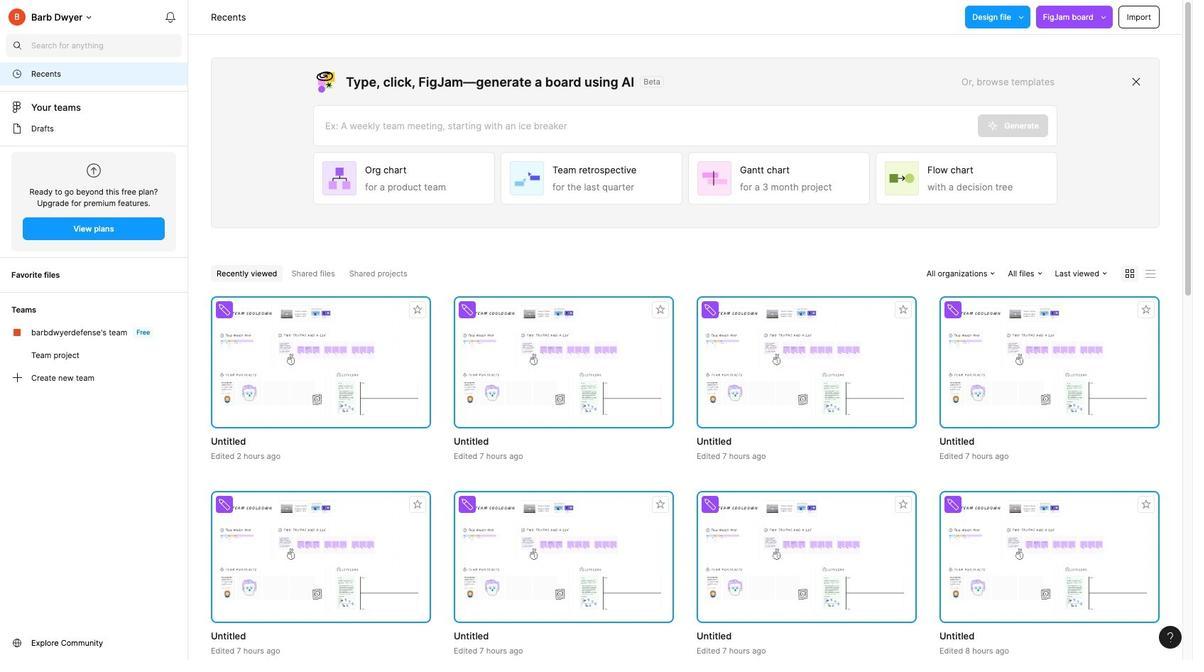 Task type: locate. For each thing, give the bounding box(es) containing it.
page 16 image
[[11, 123, 23, 134]]

search 32 image
[[6, 34, 28, 57]]

file thumbnail image
[[218, 305, 424, 419], [461, 305, 667, 419], [704, 305, 910, 419], [947, 305, 1153, 419], [218, 500, 424, 614], [461, 500, 667, 614], [704, 500, 910, 614], [947, 500, 1153, 614]]

recent 16 image
[[11, 68, 23, 80]]

Search for anything text field
[[31, 40, 182, 51]]



Task type: vqa. For each thing, say whether or not it's contained in the screenshot.
Marketing mix image
no



Task type: describe. For each thing, give the bounding box(es) containing it.
bell 32 image
[[159, 6, 182, 28]]

community 16 image
[[11, 637, 23, 649]]

help image
[[1168, 632, 1174, 642]]

Ex: A weekly team meeting, starting with an ice breaker field
[[314, 106, 979, 146]]



